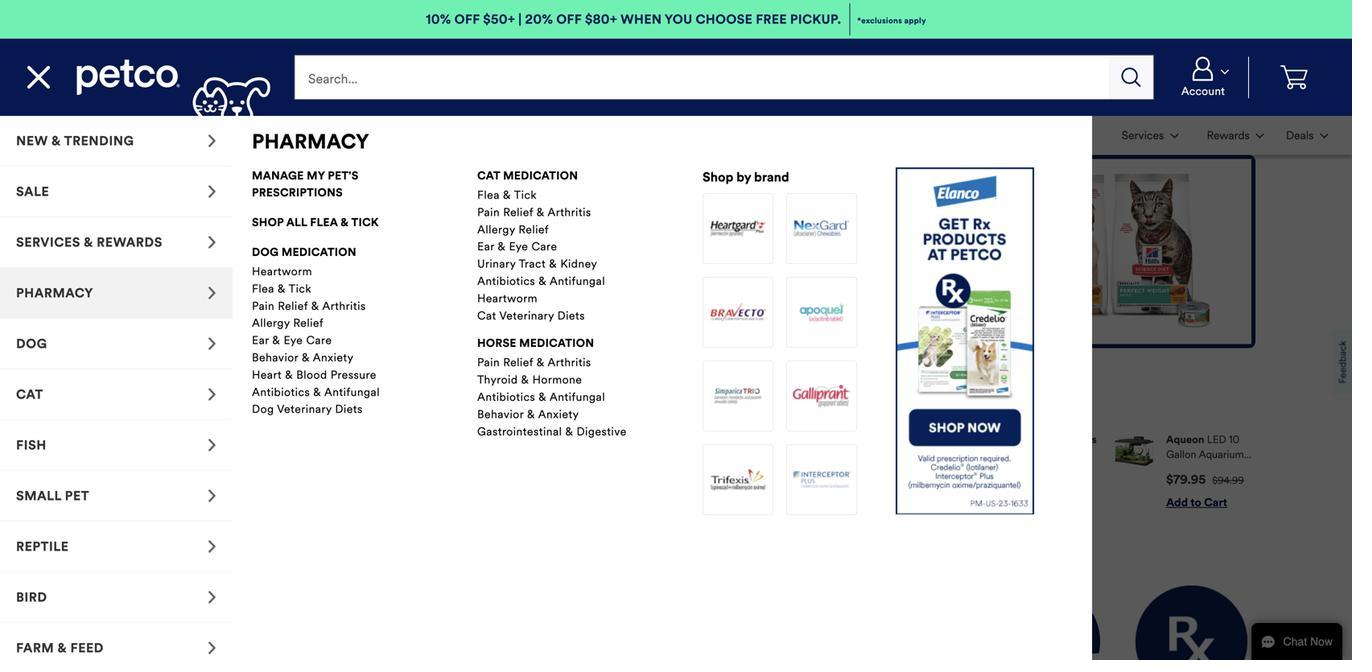 Task type: vqa. For each thing, say whether or not it's contained in the screenshot.
Shop related to Shop Now
yes



Task type: describe. For each thing, give the bounding box(es) containing it.
behavior inside horse medication pain relief & arthritis thyroid & hormone antibiotics & antifungal behavior & anxiety gastrointestinal & digestive
[[477, 407, 524, 421]]

select hill's science diet
[[291, 252, 607, 280]]

code
[[776, 264, 798, 276]]

antibiotics & antifungal link up dog veterinary diets link
[[252, 385, 421, 399]]

0 vertical spatial pain relief & arthritis link
[[477, 205, 646, 219]]

$9.99
[[744, 475, 770, 487]]

diets inside dog medication heartworm flea & tick pain relief & arthritis allergy relief ear & eye care behavior & anxiety heart & blood pressure antibiotics & antifungal dog veterinary diets
[[335, 402, 363, 416]]

shop for shop now
[[781, 228, 817, 244]]

pain inside horse medication pain relief & arthritis thyroid & hormone antibiotics & antifungal behavior & anxiety gastrointestinal & digestive
[[477, 356, 500, 370]]

shop services & rewards image
[[208, 236, 217, 249]]

pain inside cat medication flea & tick pain relief & arthritis allergy relief ear & eye care urinary tract & kidney antibiotics & antifungal heartworm cat veterinary diets
[[477, 205, 500, 219]]

deals by pet type
[[97, 548, 262, 573]]

0 vertical spatial behavior & anxiety link
[[252, 351, 421, 365]]

& inside shop all flea & tick link
[[341, 215, 349, 229]]

pharmacy list
[[0, 116, 1092, 660]]

2 carat right icon 13 button from the top
[[0, 319, 233, 369]]

thyroid
[[477, 373, 518, 387]]

heart & blood pressure link
[[252, 368, 421, 382]]

relief up tract
[[519, 222, 549, 237]]

tick
[[351, 215, 379, 229]]

1 horizontal spatial flea & tick link
[[477, 188, 646, 202]]

antifungal inside dog medication heartworm flea & tick pain relief & arthritis allergy relief ear & eye care behavior & anxiety heart & blood pressure antibiotics & antifungal dog veterinary diets
[[324, 385, 380, 399]]

when
[[621, 11, 662, 27]]

gastrointestinal & digestive link
[[477, 424, 646, 439]]

use
[[727, 264, 743, 276]]

flea inside dog medication heartworm flea & tick pain relief & arthritis allergy relief ear & eye care behavior & anxiety heart & blood pressure antibiotics & antifungal dog veterinary diets
[[252, 282, 274, 296]]

|
[[519, 11, 522, 27]]

did
[[613, 290, 635, 309]]

details
[[812, 276, 842, 288]]

antifungal inside cat medication flea & tick pain relief & arthritis allergy relief ear & eye care urinary tract & kidney antibiotics & antifungal heartworm cat veterinary diets
[[550, 274, 605, 288]]

flea
[[310, 215, 338, 229]]

sign in for the best experience
[[97, 393, 258, 438]]

10% off $50+ | 20% off $80+ when you choose free pickup.
[[426, 11, 841, 27]]

thyroid & hormone link
[[477, 373, 646, 387]]

2 off from the left
[[556, 11, 582, 27]]

ear inside cat medication flea & tick pain relief & arthritis allergy relief ear & eye care urinary tract & kidney antibiotics & antifungal heartworm cat veterinary diets
[[477, 240, 495, 254]]

love.
[[378, 290, 411, 309]]

horse medication link
[[477, 335, 594, 352]]

$10.99
[[1011, 472, 1049, 487]]

urinary tract & kidney link
[[477, 257, 646, 271]]

off
[[417, 187, 535, 262]]

sign in button
[[97, 451, 298, 487]]

manage
[[252, 169, 304, 183]]

$14.99
[[699, 472, 737, 487]]

shop by brand
[[703, 169, 789, 185]]

in inside use promo code hillsweight15 in cart. see details
[[879, 264, 887, 276]]

dog medication heartworm flea & tick pain relief & arthritis allergy relief ear & eye care behavior & anxiety heart & blood pressure antibiotics & antifungal dog veterinary diets
[[252, 245, 380, 416]]

relief down cat medication link
[[503, 205, 533, 219]]

$10.99 list item
[[960, 432, 1100, 510]]

shop bird image
[[208, 591, 217, 604]]

pressure
[[331, 368, 377, 382]]

blood
[[296, 368, 327, 382]]

1 vertical spatial allergy relief link
[[252, 316, 421, 330]]

3 carat right icon 13 button from the top
[[0, 369, 233, 420]]

15%
[[291, 187, 403, 262]]

medication for flea & tick
[[503, 169, 578, 183]]

shop
[[252, 215, 284, 229]]

the inside sign in for the best experience
[[188, 393, 216, 415]]

0 horizontal spatial ear & eye care link
[[252, 333, 421, 347]]

1 vertical spatial carat down icon 13 button
[[1191, 118, 1274, 153]]

shop farm & feed image
[[208, 642, 217, 654]]

gastrointestinal
[[477, 424, 562, 439]]

by
[[737, 169, 751, 185]]

farm and feed deals image
[[989, 586, 1100, 660]]

anxiety inside dog medication heartworm flea & tick pain relief & arthritis allergy relief ear & eye care behavior & anxiety heart & blood pressure antibiotics & antifungal dog veterinary diets
[[313, 351, 354, 365]]

5 carat right icon 13 button from the top
[[0, 471, 233, 522]]

diet
[[556, 252, 607, 280]]

6 carat right icon 13 button from the top
[[0, 623, 233, 660]]

digestive
[[577, 424, 627, 439]]

4 carat right icon 13 button from the top
[[0, 420, 233, 471]]

arthritis inside horse medication pain relief & arthritis thyroid & hormone antibiotics & antifungal behavior & anxiety gastrointestinal & digestive
[[548, 356, 591, 370]]

1 carat right icon 13 button from the top
[[0, 217, 233, 268]]

$5.99 list item
[[804, 432, 944, 510]]

search image
[[1122, 68, 1141, 87]]

medication for pain relief & arthritis
[[519, 336, 594, 350]]

dog
[[252, 402, 274, 416]]

cat
[[477, 169, 500, 183]]

you
[[665, 11, 693, 27]]

*exclusions apply
[[858, 16, 926, 26]]

antibiotics inside horse medication pain relief & arthritis thyroid & hormone antibiotics & antifungal behavior & anxiety gastrointestinal & digestive
[[477, 390, 535, 404]]

sign in
[[174, 461, 221, 477]]

15% off
[[291, 187, 535, 262]]

promo
[[746, 264, 774, 276]]

experience
[[97, 416, 192, 438]]

list containing $14.99
[[336, 420, 1256, 523]]

shop dog image
[[208, 337, 217, 350]]

see details link
[[794, 276, 842, 288]]

best
[[336, 397, 367, 413]]

kidney
[[561, 257, 597, 271]]

manage my pet's prescriptions
[[252, 169, 359, 200]]

antibiotics inside cat medication flea & tick pain relief & arthritis allergy relief ear & eye care urinary tract & kidney antibiotics & antifungal heartworm cat veterinary diets
[[477, 274, 535, 288]]

antibiotics & antifungal link down urinary tract & kidney link
[[477, 274, 646, 288]]

cat
[[477, 309, 497, 323]]

shop now
[[781, 228, 854, 244]]

$50+
[[483, 11, 515, 27]]

$94.99
[[1213, 475, 1244, 487]]

$14.99 $9.99
[[699, 472, 770, 487]]

horse
[[477, 336, 516, 350]]

tract
[[519, 257, 546, 271]]

tick inside dog medication heartworm flea & tick pain relief & arthritis allergy relief ear & eye care behavior & anxiety heart & blood pressure antibiotics & antifungal dog veterinary diets
[[289, 282, 312, 296]]

anxiety inside horse medication pain relief & arthritis thyroid & hormone antibiotics & antifungal behavior & anxiety gastrointestinal & digestive
[[538, 407, 579, 421]]

0 vertical spatial carat down icon 13 button
[[1165, 57, 1242, 98]]

2 vertical spatial pain relief & arthritis link
[[477, 356, 646, 370]]

see
[[794, 276, 810, 288]]

pharmacy link
[[252, 129, 369, 154]]

20%
[[525, 11, 553, 27]]

2 carat right icon 13 button from the top
[[0, 167, 233, 217]]

relief down dog medication link
[[278, 299, 308, 313]]

$79.95
[[1167, 472, 1206, 487]]

dog veterinary diets link
[[252, 402, 421, 416]]

by
[[153, 548, 176, 573]]

heartworm inside cat medication flea & tick pain relief & arthritis allergy relief ear & eye care urinary tract & kidney antibiotics & antifungal heartworm cat veterinary diets
[[477, 291, 538, 305]]

hill's
[[380, 252, 446, 280]]

carat right icon 13 button inside pharmacy 'list item'
[[0, 268, 233, 319]]

veterinary inside dog medication heartworm flea & tick pain relief & arthritis allergy relief ear & eye care behavior & anxiety heart & blood pressure antibiotics & antifungal dog veterinary diets
[[277, 402, 332, 416]]

*exclusions
[[858, 16, 902, 26]]



Task type: locate. For each thing, give the bounding box(es) containing it.
$5.99
[[855, 472, 888, 487]]

1 horizontal spatial flea
[[477, 188, 500, 202]]

arthritis up thyroid & hormone link
[[548, 356, 591, 370]]

shop now link
[[750, 216, 885, 257]]

1 horizontal spatial ear & eye care link
[[477, 240, 646, 254]]

0 vertical spatial in
[[879, 264, 887, 276]]

shop pharmacy image
[[208, 287, 217, 299]]

the
[[351, 290, 374, 309], [464, 290, 487, 309], [188, 393, 216, 415]]

2 vertical spatial arthritis
[[548, 356, 591, 370]]

0 horizontal spatial behavior & anxiety link
[[252, 351, 421, 365]]

relief inside horse medication pain relief & arthritis thyroid & hormone antibiotics & antifungal behavior & anxiety gastrointestinal & digestive
[[503, 356, 533, 370]]

care
[[532, 240, 557, 254], [306, 333, 332, 347]]

heartworm inside dog medication heartworm flea & tick pain relief & arthritis allergy relief ear & eye care behavior & anxiety heart & blood pressure antibiotics & antifungal dog veterinary diets
[[252, 264, 312, 279]]

antibiotics & antifungal link down thyroid & hormone link
[[477, 390, 646, 404]]

allergy relief link
[[477, 222, 646, 237], [252, 316, 421, 330]]

0 horizontal spatial care
[[306, 333, 332, 347]]

sign for sign in
[[174, 461, 204, 477]]

behavior & anxiety link up 'heart & blood pressure' link
[[252, 351, 421, 365]]

0 vertical spatial pain
[[477, 205, 500, 219]]

that.
[[638, 290, 670, 309]]

diets down pressure
[[335, 402, 363, 416]]

care up tract
[[532, 240, 557, 254]]

0 vertical spatial care
[[532, 240, 557, 254]]

the right losing at top left
[[464, 290, 487, 309]]

tick inside cat medication flea & tick pain relief & arthritis allergy relief ear & eye care urinary tract & kidney antibiotics & antifungal heartworm cat veterinary diets
[[514, 188, 537, 202]]

shop all flea & tick
[[252, 215, 379, 229]]

1 horizontal spatial heartworm link
[[477, 291, 646, 305]]

best
[[220, 393, 258, 415]]

sign
[[97, 393, 135, 415], [174, 461, 204, 477]]

shop sale image
[[208, 185, 217, 198]]

eye inside cat medication flea & tick pain relief & arthritis allergy relief ear & eye care urinary tract & kidney antibiotics & antifungal heartworm cat veterinary diets
[[509, 240, 528, 254]]

shop new & trending image
[[208, 134, 217, 147]]

behavior
[[252, 351, 299, 365], [477, 407, 524, 421]]

antifungal inside horse medication pain relief & arthritis thyroid & hormone antibiotics & antifungal behavior & anxiety gastrointestinal & digestive
[[550, 390, 605, 404]]

0 horizontal spatial heartworm link
[[252, 264, 421, 279]]

0 vertical spatial arthritis
[[548, 205, 591, 219]]

0 vertical spatial diets
[[558, 309, 585, 323]]

1 carat down icon 13 button from the left
[[1113, 118, 1188, 153]]

2 horizontal spatial the
[[464, 290, 487, 309]]

diets up horse medication 'link'
[[558, 309, 585, 323]]

science
[[452, 252, 551, 280]]

ear & eye care link up urinary tract & kidney link
[[477, 240, 646, 254]]

carat down icon 13 image
[[1221, 69, 1229, 74], [1171, 134, 1179, 139], [1256, 134, 1264, 139], [1320, 134, 1329, 139]]

now
[[820, 228, 854, 244]]

hill's science diet logo. image
[[133, 203, 255, 300]]

1 horizontal spatial ear
[[477, 240, 495, 254]]

for
[[159, 393, 184, 415]]

horse medication pain relief & arthritis thyroid & hormone antibiotics & antifungal behavior & anxiety gastrointestinal & digestive
[[477, 336, 627, 439]]

1 horizontal spatial heartworm
[[477, 291, 538, 305]]

brand
[[754, 169, 789, 185]]

relief down horse medication 'link'
[[503, 356, 533, 370]]

tick down dog medication link
[[289, 282, 312, 296]]

eye inside dog medication heartworm flea & tick pain relief & arthritis allergy relief ear & eye care behavior & anxiety heart & blood pressure antibiotics & antifungal dog veterinary diets
[[284, 333, 303, 347]]

medication down shop all flea & tick link
[[282, 245, 357, 259]]

antibiotics down heart
[[252, 385, 310, 399]]

ear up heart
[[252, 333, 269, 347]]

tick
[[514, 188, 537, 202], [289, 282, 312, 296]]

1 horizontal spatial veterinary
[[499, 309, 554, 323]]

carat down icon 13 button
[[1113, 118, 1188, 153], [1277, 118, 1338, 153]]

cat veterinary diets link
[[477, 309, 646, 323]]

selling
[[370, 397, 424, 413]]

arthritis inside cat medication flea & tick pain relief & arthritis allergy relief ear & eye care urinary tract & kidney antibiotics & antifungal heartworm cat veterinary diets
[[548, 205, 591, 219]]

ear & eye care link up 'heart & blood pressure' link
[[252, 333, 421, 347]]

ear inside dog medication heartworm flea & tick pain relief & arthritis allergy relief ear & eye care behavior & anxiety heart & blood pressure antibiotics & antifungal dog veterinary diets
[[252, 333, 269, 347]]

sign inside sign in for the best experience
[[97, 393, 135, 415]]

list
[[13, 116, 317, 155], [1111, 116, 1339, 155], [336, 420, 1256, 523]]

pet's
[[328, 169, 359, 183]]

allergy inside cat medication flea & tick pain relief & arthritis allergy relief ear & eye care urinary tract & kidney antibiotics & antifungal heartworm cat veterinary diets
[[477, 222, 515, 237]]

0 horizontal spatial sign
[[97, 393, 135, 415]]

free
[[756, 11, 787, 27]]

0 vertical spatial heartworm
[[252, 264, 312, 279]]

1 vertical spatial flea & tick link
[[252, 282, 421, 296]]

0 horizontal spatial in
[[139, 393, 155, 415]]

1 horizontal spatial the
[[351, 290, 374, 309]]

feeding
[[291, 290, 348, 309]]

medication right the cat
[[503, 169, 578, 183]]

sign for sign in for the best experience
[[97, 393, 135, 415]]

1 vertical spatial shop
[[781, 228, 817, 244]]

0 horizontal spatial diets
[[335, 402, 363, 416]]

apply
[[905, 16, 926, 26]]

allergy relief link down feeding
[[252, 316, 421, 330]]

flea down dog
[[252, 282, 274, 296]]

pet
[[181, 548, 212, 573]]

in up experience
[[139, 393, 155, 415]]

0 horizontal spatial eye
[[284, 333, 303, 347]]

heartworm link up feeding
[[252, 264, 421, 279]]

1 vertical spatial veterinary
[[277, 402, 332, 416]]

shop fish image
[[208, 439, 217, 452]]

hormone
[[533, 373, 582, 387]]

shop small pet image
[[208, 489, 217, 502]]

veterinary up horse medication 'link'
[[499, 309, 554, 323]]

antibiotics down thyroid
[[477, 390, 535, 404]]

1 carat right icon 13 button from the top
[[0, 116, 233, 167]]

anxiety up gastrointestinal & digestive link
[[538, 407, 579, 421]]

1 vertical spatial arthritis
[[322, 299, 366, 313]]

1 vertical spatial heartworm link
[[477, 291, 646, 305]]

diets
[[558, 309, 585, 323], [335, 402, 363, 416]]

allergy relief link up urinary tract & kidney link
[[477, 222, 646, 237]]

sign up experience
[[97, 393, 135, 415]]

1 vertical spatial behavior & anxiety link
[[477, 407, 646, 421]]

deals
[[97, 548, 148, 573]]

1 horizontal spatial allergy
[[477, 222, 515, 237]]

1 off from the left
[[454, 11, 480, 27]]

off right 20%
[[556, 11, 582, 27]]

pharmacy
[[252, 129, 369, 154]]

products
[[427, 397, 497, 413]]

0 vertical spatial allergy
[[477, 222, 515, 237]]

$80+
[[585, 11, 617, 27]]

0 horizontal spatial ear
[[252, 333, 269, 347]]

shop up code
[[781, 228, 817, 244]]

0 vertical spatial medication
[[503, 169, 578, 183]]

care inside dog medication heartworm flea & tick pain relief & arthritis allergy relief ear & eye care behavior & anxiety heart & blood pressure antibiotics & antifungal dog veterinary diets
[[306, 333, 332, 347]]

0 horizontal spatial shop
[[703, 169, 734, 185]]

diets inside cat medication flea & tick pain relief & arthritis allergy relief ear & eye care urinary tract & kidney antibiotics & antifungal heartworm cat veterinary diets
[[558, 309, 585, 323]]

pain right the shop pharmacy icon
[[252, 299, 275, 313]]

1 horizontal spatial behavior & anxiety link
[[477, 407, 646, 421]]

shop reptile image
[[208, 540, 217, 553]]

shop left by
[[703, 169, 734, 185]]

1 horizontal spatial eye
[[509, 240, 528, 254]]

the left love.
[[351, 290, 374, 309]]

$79.95 $94.99
[[1167, 472, 1244, 487]]

sign left 'in'
[[174, 461, 204, 477]]

0 horizontal spatial flea & tick link
[[252, 282, 421, 296]]

arthritis
[[548, 205, 591, 219], [322, 299, 366, 313], [548, 356, 591, 370]]

antifungal down thyroid & hormone link
[[550, 390, 605, 404]]

0 horizontal spatial carat down icon 13 button
[[1113, 118, 1188, 153]]

arthritis up urinary tract & kidney link
[[548, 205, 591, 219]]

pain relief & arthritis link
[[477, 205, 646, 219], [252, 299, 421, 313], [477, 356, 646, 370]]

1 vertical spatial behavior
[[477, 407, 524, 421]]

allergy inside dog medication heartworm flea & tick pain relief & arthritis allergy relief ear & eye care behavior & anxiety heart & blood pressure antibiotics & antifungal dog veterinary diets
[[252, 316, 290, 330]]

dog
[[252, 245, 279, 259]]

use promo code hillsweight15 in cart. see details
[[727, 264, 908, 288]]

dog deals image
[[105, 586, 217, 660]]

heartworm
[[252, 264, 312, 279], [477, 291, 538, 305]]

pain down the cat
[[477, 205, 500, 219]]

pain up thyroid
[[477, 356, 500, 370]]

1 horizontal spatial anxiety
[[538, 407, 579, 421]]

1 vertical spatial heartworm
[[477, 291, 538, 305]]

0 vertical spatial ear & eye care link
[[477, 240, 646, 254]]

flea inside cat medication flea & tick pain relief & arthritis allergy relief ear & eye care urinary tract & kidney antibiotics & antifungal heartworm cat veterinary diets
[[477, 188, 500, 202]]

eye up tract
[[509, 240, 528, 254]]

shop for shop by brand
[[703, 169, 734, 185]]

losing
[[415, 290, 461, 309]]

behavior & anxiety link up gastrointestinal & digestive link
[[477, 407, 646, 421]]

veterinary inside cat medication flea & tick pain relief & arthritis allergy relief ear & eye care urinary tract & kidney antibiotics & antifungal heartworm cat veterinary diets
[[499, 309, 554, 323]]

1 vertical spatial allergy
[[252, 316, 290, 330]]

in left cart.
[[879, 264, 887, 276]]

1 vertical spatial pain
[[252, 299, 275, 313]]

1 vertical spatial tick
[[289, 282, 312, 296]]

care up blood on the bottom of page
[[306, 333, 332, 347]]

antibiotics inside dog medication heartworm flea & tick pain relief & arthritis allergy relief ear & eye care behavior & anxiety heart & blood pressure antibiotics & antifungal dog veterinary diets
[[252, 385, 310, 399]]

pharmacy list item
[[0, 116, 1092, 660]]

1 vertical spatial ear
[[252, 333, 269, 347]]

hillsweight15
[[800, 264, 877, 276]]

flea & tick link
[[477, 188, 646, 202], [252, 282, 421, 296]]

ear & eye care link
[[477, 240, 646, 254], [252, 333, 421, 347]]

tick down cat medication link
[[514, 188, 537, 202]]

medication inside cat medication flea & tick pain relief & arthritis allergy relief ear & eye care urinary tract & kidney antibiotics & antifungal heartworm cat veterinary diets
[[503, 169, 578, 183]]

arthritis down select
[[322, 299, 366, 313]]

allergy up heart
[[252, 316, 290, 330]]

sign inside "button"
[[174, 461, 204, 477]]

0 horizontal spatial flea
[[252, 282, 274, 296]]

prescriptions
[[252, 186, 343, 200]]

best selling products
[[336, 397, 497, 413]]

shop
[[703, 169, 734, 185], [781, 228, 817, 244]]

shop cat image
[[208, 388, 217, 401]]

0 horizontal spatial allergy
[[252, 316, 290, 330]]

0 vertical spatial ear
[[477, 240, 495, 254]]

1 horizontal spatial off
[[556, 11, 582, 27]]

allergy up urinary
[[477, 222, 515, 237]]

pain relief & arthritis link down select
[[252, 299, 421, 313]]

medication down 'cat veterinary diets' link
[[519, 336, 594, 350]]

the right "for" at bottom left
[[188, 393, 216, 415]]

flea & tick link down select
[[252, 282, 421, 296]]

2 carat down icon 13 button from the left
[[1277, 118, 1338, 153]]

sign in link
[[97, 451, 298, 487]]

1 horizontal spatial in
[[879, 264, 887, 276]]

0 horizontal spatial anxiety
[[313, 351, 354, 365]]

choose
[[696, 11, 753, 27]]

medication inside horse medication pain relief & arthritis thyroid & hormone antibiotics & antifungal behavior & anxiety gastrointestinal & digestive
[[519, 336, 594, 350]]

shop inside shop now link
[[781, 228, 817, 244]]

relief
[[503, 205, 533, 219], [519, 222, 549, 237], [278, 299, 308, 313], [293, 316, 324, 330], [503, 356, 533, 370]]

flea down the cat
[[477, 188, 500, 202]]

behavior up heart
[[252, 351, 299, 365]]

0 horizontal spatial veterinary
[[277, 402, 332, 416]]

ear up urinary
[[477, 240, 495, 254]]

antifungal down kidney
[[550, 274, 605, 288]]

0 vertical spatial behavior
[[252, 351, 299, 365]]

in inside sign in for the best experience
[[139, 393, 155, 415]]

type
[[216, 548, 262, 573]]

veterinary
[[499, 309, 554, 323], [277, 402, 332, 416]]

0 horizontal spatial allergy relief link
[[252, 316, 421, 330]]

1 vertical spatial medication
[[282, 245, 357, 259]]

antibiotics down urinary
[[477, 274, 535, 288]]

3 carat right icon 13 button from the top
[[0, 268, 233, 319]]

carat right icon 13 button
[[0, 116, 233, 167], [0, 167, 233, 217], [0, 268, 233, 319], [0, 420, 233, 471], [0, 471, 233, 522]]

1 vertical spatial diets
[[335, 402, 363, 416]]

dog medication link
[[252, 244, 357, 261]]

pickup.
[[790, 11, 841, 27]]

my
[[307, 169, 325, 183]]

manage my pet's prescriptions link
[[252, 167, 421, 201]]

Search search field
[[294, 55, 1109, 100]]

antifungal down pressure
[[324, 385, 380, 399]]

1 horizontal spatial diets
[[558, 309, 585, 323]]

1 vertical spatial eye
[[284, 333, 303, 347]]

anxiety up 'heart & blood pressure' link
[[313, 351, 354, 365]]

1 vertical spatial sign
[[174, 461, 204, 477]]

behavior inside dog medication heartworm flea & tick pain relief & arthritis allergy relief ear & eye care behavior & anxiety heart & blood pressure antibiotics & antifungal dog veterinary diets
[[252, 351, 299, 365]]

0 vertical spatial flea & tick link
[[477, 188, 646, 202]]

shop inside pharmacy 'list item'
[[703, 169, 734, 185]]

relief down feeding
[[293, 316, 324, 330]]

0 vertical spatial tick
[[514, 188, 537, 202]]

1 vertical spatial ear & eye care link
[[252, 333, 421, 347]]

1 horizontal spatial behavior
[[477, 407, 524, 421]]

0 horizontal spatial off
[[454, 11, 480, 27]]

0 horizontal spatial the
[[188, 393, 216, 415]]

1 vertical spatial care
[[306, 333, 332, 347]]

care inside cat medication flea & tick pain relief & arthritis allergy relief ear & eye care urinary tract & kidney antibiotics & antifungal heartworm cat veterinary diets
[[532, 240, 557, 254]]

all
[[286, 215, 307, 229]]

1 horizontal spatial carat down icon 13 button
[[1277, 118, 1338, 153]]

weight—science
[[490, 290, 609, 309]]

heart
[[252, 368, 282, 382]]

eye up blood on the bottom of page
[[284, 333, 303, 347]]

pet pharmacy image
[[1136, 586, 1248, 660]]

1 horizontal spatial sign
[[174, 461, 204, 477]]

pain relief & arthritis link up thyroid & hormone link
[[477, 356, 646, 370]]

1 vertical spatial anxiety
[[538, 407, 579, 421]]

in
[[208, 461, 221, 477]]

ear
[[477, 240, 495, 254], [252, 333, 269, 347]]

0 vertical spatial shop
[[703, 169, 734, 185]]

pain relief & arthritis link down cat medication link
[[477, 205, 646, 219]]

list item
[[13, 116, 154, 155], [154, 116, 317, 155], [492, 432, 633, 510]]

0 vertical spatial flea
[[477, 188, 500, 202]]

medication for heartworm
[[282, 245, 357, 259]]

0 horizontal spatial tick
[[289, 282, 312, 296]]

1 horizontal spatial care
[[532, 240, 557, 254]]

veterinary down blood on the bottom of page
[[277, 402, 332, 416]]

heartworm link up 'cat veterinary diets' link
[[477, 291, 646, 305]]

0 horizontal spatial behavior
[[252, 351, 299, 365]]

0 vertical spatial eye
[[509, 240, 528, 254]]

heartworm down dog
[[252, 264, 312, 279]]

anxiety
[[313, 351, 354, 365], [538, 407, 579, 421]]

allergy
[[477, 222, 515, 237], [252, 316, 290, 330]]

antifungal
[[550, 274, 605, 288], [324, 385, 380, 399], [550, 390, 605, 404]]

10%
[[426, 11, 451, 27]]

behavior up 'gastrointestinal'
[[477, 407, 524, 421]]

heartworm up the cat
[[477, 291, 538, 305]]

0 horizontal spatial heartworm
[[252, 264, 312, 279]]

0 vertical spatial veterinary
[[499, 309, 554, 323]]

off right 10%
[[454, 11, 480, 27]]

flea
[[477, 188, 500, 202], [252, 282, 274, 296]]

0 vertical spatial sign
[[97, 393, 135, 415]]

0 vertical spatial allergy relief link
[[477, 222, 646, 237]]

flea & tick link down cat medication link
[[477, 188, 646, 202]]

2 vertical spatial pain
[[477, 356, 500, 370]]

2 vertical spatial medication
[[519, 336, 594, 350]]

1 horizontal spatial allergy relief link
[[477, 222, 646, 237]]

medication inside dog medication heartworm flea & tick pain relief & arthritis allergy relief ear & eye care behavior & anxiety heart & blood pressure antibiotics & antifungal dog veterinary diets
[[282, 245, 357, 259]]

4 carat right icon 13 button from the top
[[0, 522, 233, 572]]

$79.95 list item
[[1115, 432, 1256, 510]]

1 vertical spatial flea
[[252, 282, 274, 296]]

behavior & anxiety link
[[252, 351, 421, 365], [477, 407, 646, 421]]

1 vertical spatial in
[[139, 393, 155, 415]]

off
[[454, 11, 480, 27], [556, 11, 582, 27]]

0 vertical spatial anxiety
[[313, 351, 354, 365]]

arthritis inside dog medication heartworm flea & tick pain relief & arthritis allergy relief ear & eye care behavior & anxiety heart & blood pressure antibiotics & antifungal dog veterinary diets
[[322, 299, 366, 313]]

1 vertical spatial pain relief & arthritis link
[[252, 299, 421, 313]]

cat medication flea & tick pain relief & arthritis allergy relief ear & eye care urinary tract & kidney antibiotics & antifungal heartworm cat veterinary diets
[[477, 169, 605, 323]]

1 horizontal spatial tick
[[514, 188, 537, 202]]

antibiotics & antifungal link
[[477, 274, 646, 288], [252, 385, 421, 399], [477, 390, 646, 404]]

1 horizontal spatial shop
[[781, 228, 817, 244]]

pain
[[477, 205, 500, 219], [252, 299, 275, 313], [477, 356, 500, 370]]

0 vertical spatial heartworm link
[[252, 264, 421, 279]]

5 carat right icon 13 button from the top
[[0, 572, 233, 623]]

pain inside dog medication heartworm flea & tick pain relief & arthritis allergy relief ear & eye care behavior & anxiety heart & blood pressure antibiotics & antifungal dog veterinary diets
[[252, 299, 275, 313]]



